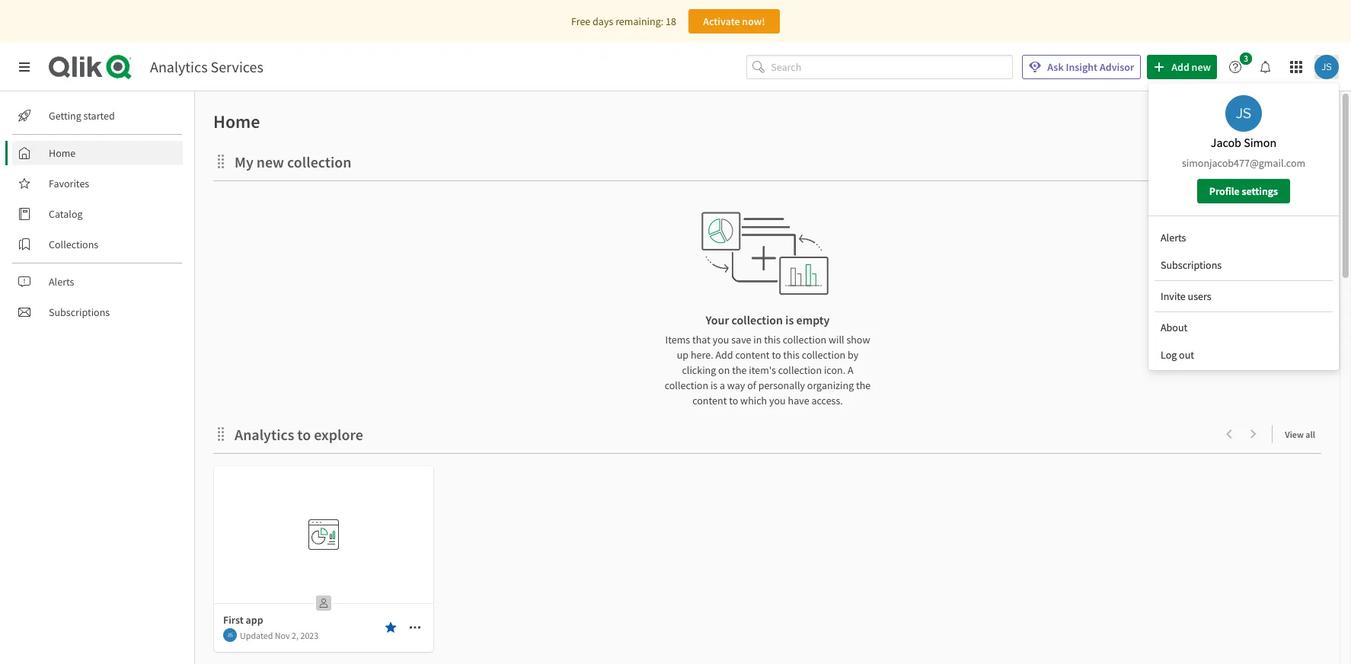 Task type: locate. For each thing, give the bounding box(es) containing it.
items
[[665, 333, 690, 347]]

settings
[[1242, 184, 1278, 198]]

view all link for analytics to explore
[[1285, 424, 1321, 443]]

is left empty
[[785, 312, 794, 328]]

view all
[[1285, 156, 1315, 168], [1285, 429, 1315, 440]]

move collection image
[[213, 426, 228, 441]]

1 vertical spatial jacob simon image
[[1226, 95, 1262, 132]]

explore
[[314, 425, 363, 444]]

jacob
[[1211, 135, 1241, 150]]

have
[[788, 394, 809, 407]]

1 vertical spatial you
[[769, 394, 786, 407]]

collections
[[49, 238, 98, 251]]

collection up personally
[[778, 363, 822, 377]]

1 horizontal spatial analytics
[[235, 425, 294, 444]]

0 vertical spatial is
[[785, 312, 794, 328]]

analytics to explore link
[[235, 425, 369, 444]]

the down by
[[856, 379, 871, 392]]

0 horizontal spatial jacob simon image
[[223, 628, 237, 642]]

home up favorites
[[49, 146, 76, 160]]

view for analytics to explore
[[1285, 429, 1304, 440]]

0 vertical spatial view all link
[[1285, 152, 1321, 171]]

1 vertical spatial view
[[1285, 429, 1304, 440]]

0 horizontal spatial this
[[764, 333, 781, 347]]

0 horizontal spatial home
[[49, 146, 76, 160]]

0 vertical spatial jacob simon image
[[1315, 55, 1339, 79]]

subscriptions down alerts link
[[49, 305, 110, 319]]

0 horizontal spatial content
[[692, 394, 727, 407]]

0 vertical spatial the
[[732, 363, 747, 377]]

getting
[[49, 109, 81, 123]]

to left explore
[[297, 425, 311, 444]]

this right in
[[764, 333, 781, 347]]

0 vertical spatial all
[[1306, 156, 1315, 168]]

1 horizontal spatial the
[[856, 379, 871, 392]]

collection right the new
[[287, 152, 351, 171]]

simonjacob477@gmail.com
[[1182, 156, 1306, 170]]

getting started link
[[12, 104, 183, 128]]

1 vertical spatial alerts
[[49, 275, 74, 289]]

access.
[[811, 394, 843, 407]]

0 vertical spatial to
[[772, 348, 781, 362]]

2 all from the top
[[1306, 429, 1315, 440]]

updated
[[240, 630, 273, 641]]

show
[[846, 333, 870, 347]]

way
[[727, 379, 745, 392]]

jacob simon simonjacob477@gmail.com
[[1182, 135, 1306, 170]]

2 horizontal spatial jacob simon image
[[1315, 55, 1339, 79]]

1 vertical spatial all
[[1306, 429, 1315, 440]]

view for my new collection
[[1285, 156, 1304, 168]]

alerts
[[1161, 231, 1186, 244], [49, 275, 74, 289]]

view all link
[[1285, 152, 1321, 171], [1285, 424, 1321, 443]]

analytics for analytics to explore
[[235, 425, 294, 444]]

analytics services
[[150, 57, 263, 76]]

content down a
[[692, 394, 727, 407]]

close sidebar menu image
[[18, 61, 30, 73]]

my
[[235, 152, 253, 171]]

of
[[747, 379, 756, 392]]

0 horizontal spatial is
[[711, 379, 718, 392]]

subscriptions link
[[12, 300, 183, 324]]

0 vertical spatial view all
[[1285, 156, 1315, 168]]

a
[[720, 379, 725, 392]]

1 horizontal spatial subscriptions
[[1161, 258, 1222, 272]]

1 horizontal spatial to
[[729, 394, 738, 407]]

18
[[666, 14, 676, 28]]

2 view all from the top
[[1285, 429, 1315, 440]]

the
[[732, 363, 747, 377], [856, 379, 871, 392]]

0 vertical spatial you
[[713, 333, 729, 347]]

alerts up the invite
[[1161, 231, 1186, 244]]

you down personally
[[769, 394, 786, 407]]

to down way
[[729, 394, 738, 407]]

1 view from the top
[[1285, 156, 1304, 168]]

is left a
[[711, 379, 718, 392]]

1 vertical spatial home
[[49, 146, 76, 160]]

to
[[772, 348, 781, 362], [729, 394, 738, 407], [297, 425, 311, 444]]

my new collection
[[235, 152, 351, 171]]

analytics to explore
[[235, 425, 363, 444]]

1 view all from the top
[[1285, 156, 1315, 168]]

remaining:
[[616, 14, 664, 28]]

view
[[1285, 156, 1304, 168], [1285, 429, 1304, 440]]

clicking
[[682, 363, 716, 377]]

0 horizontal spatial analytics
[[150, 57, 208, 76]]

0 vertical spatial alerts
[[1161, 231, 1186, 244]]

analytics right move collection image at bottom left
[[235, 425, 294, 444]]

1 all from the top
[[1306, 156, 1315, 168]]

users
[[1188, 289, 1212, 303]]

collection
[[287, 152, 351, 171], [732, 312, 783, 328], [783, 333, 827, 347], [802, 348, 846, 362], [778, 363, 822, 377], [665, 379, 708, 392]]

app
[[246, 613, 263, 627]]

this up personally
[[783, 348, 800, 362]]

my new collection link
[[235, 152, 358, 171]]

1 vertical spatial content
[[692, 394, 727, 407]]

2 view from the top
[[1285, 429, 1304, 440]]

1 vertical spatial this
[[783, 348, 800, 362]]

days
[[593, 14, 613, 28]]

advisor
[[1100, 60, 1134, 74]]

to up item's
[[772, 348, 781, 362]]

home up my
[[213, 110, 260, 133]]

1 horizontal spatial content
[[735, 348, 770, 362]]

1 horizontal spatial home
[[213, 110, 260, 133]]

ask insight advisor button
[[1022, 55, 1141, 79]]

jacob simon image
[[1315, 55, 1339, 79], [1226, 95, 1262, 132], [223, 628, 237, 642]]

0 vertical spatial this
[[764, 333, 781, 347]]

will
[[829, 333, 844, 347]]

1 horizontal spatial jacob simon image
[[1226, 95, 1262, 132]]

1 vertical spatial analytics
[[235, 425, 294, 444]]

home
[[213, 110, 260, 133], [49, 146, 76, 160]]

is
[[785, 312, 794, 328], [711, 379, 718, 392]]

alerts down collections
[[49, 275, 74, 289]]

1 view all link from the top
[[1285, 152, 1321, 171]]

1 horizontal spatial is
[[785, 312, 794, 328]]

1 vertical spatial view all
[[1285, 429, 1315, 440]]

all
[[1306, 156, 1315, 168], [1306, 429, 1315, 440]]

move collection image
[[213, 153, 228, 169]]

nov
[[275, 630, 290, 641]]

0 horizontal spatial subscriptions
[[49, 305, 110, 319]]

collection down empty
[[783, 333, 827, 347]]

alerts button
[[1155, 225, 1333, 250]]

item's
[[749, 363, 776, 377]]

that
[[692, 333, 711, 347]]

1 horizontal spatial you
[[769, 394, 786, 407]]

ask
[[1047, 60, 1064, 74]]

1 horizontal spatial alerts
[[1161, 231, 1186, 244]]

content
[[735, 348, 770, 362], [692, 394, 727, 407]]

1 vertical spatial subscriptions
[[49, 305, 110, 319]]

0 vertical spatial view
[[1285, 156, 1304, 168]]

by
[[848, 348, 859, 362]]

0 vertical spatial analytics
[[150, 57, 208, 76]]

view all for explore
[[1285, 429, 1315, 440]]

getting started
[[49, 109, 115, 123]]

1 vertical spatial view all link
[[1285, 424, 1321, 443]]

favorites
[[49, 177, 89, 190]]

0 vertical spatial home
[[213, 110, 260, 133]]

a
[[848, 363, 853, 377]]

activate now!
[[703, 14, 765, 28]]

subscriptions up invite users at top
[[1161, 258, 1222, 272]]

2 view all link from the top
[[1285, 424, 1321, 443]]

all for analytics to explore
[[1306, 429, 1315, 440]]

updated nov 2, 2023
[[240, 630, 319, 641]]

content down in
[[735, 348, 770, 362]]

analytics inside "home" main content
[[235, 425, 294, 444]]

0 vertical spatial content
[[735, 348, 770, 362]]

2,
[[292, 630, 299, 641]]

this
[[764, 333, 781, 347], [783, 348, 800, 362]]

insight
[[1066, 60, 1098, 74]]

the right on
[[732, 363, 747, 377]]

home link
[[12, 141, 183, 165]]

started
[[83, 109, 115, 123]]

1 horizontal spatial this
[[783, 348, 800, 362]]

collections link
[[12, 232, 183, 257]]

searchbar element
[[747, 55, 1013, 79]]

0 vertical spatial subscriptions
[[1161, 258, 1222, 272]]

you up add
[[713, 333, 729, 347]]

analytics left services
[[150, 57, 208, 76]]

0 horizontal spatial alerts
[[49, 275, 74, 289]]

0 horizontal spatial to
[[297, 425, 311, 444]]

analytics for analytics services
[[150, 57, 208, 76]]

subscriptions
[[1161, 258, 1222, 272], [49, 305, 110, 319]]



Task type: describe. For each thing, give the bounding box(es) containing it.
1 vertical spatial to
[[729, 394, 738, 407]]

on
[[718, 363, 730, 377]]

log
[[1161, 348, 1177, 362]]

view all link for my new collection
[[1285, 152, 1321, 171]]

0 horizontal spatial the
[[732, 363, 747, 377]]

invite users
[[1161, 289, 1212, 303]]

profile settings link
[[1197, 179, 1290, 203]]

now!
[[742, 14, 765, 28]]

invite
[[1161, 289, 1186, 303]]

log out button
[[1155, 343, 1333, 367]]

subscriptions inside button
[[1161, 258, 1222, 272]]

organizing
[[807, 379, 854, 392]]

activate
[[703, 14, 740, 28]]

home inside navigation pane element
[[49, 146, 76, 160]]

catalog
[[49, 207, 83, 221]]

about
[[1161, 321, 1188, 334]]

free
[[571, 14, 591, 28]]

2 horizontal spatial to
[[772, 348, 781, 362]]

log out
[[1161, 348, 1194, 362]]

personally
[[758, 379, 805, 392]]

activate now! link
[[688, 9, 780, 34]]

which
[[740, 394, 767, 407]]

collection up icon.
[[802, 348, 846, 362]]

customize your home
[[1209, 115, 1309, 129]]

view all for collection
[[1285, 156, 1315, 168]]

ask insight advisor
[[1047, 60, 1134, 74]]

2 vertical spatial jacob simon image
[[223, 628, 237, 642]]

empty
[[796, 312, 830, 328]]

analytics services element
[[150, 57, 263, 76]]

collection down clicking
[[665, 379, 708, 392]]

home
[[1282, 115, 1309, 129]]

navigation pane element
[[0, 97, 194, 331]]

1 vertical spatial the
[[856, 379, 871, 392]]

your
[[706, 312, 729, 328]]

about button
[[1155, 315, 1333, 340]]

all for my new collection
[[1306, 156, 1315, 168]]

jacob simon element
[[223, 628, 237, 642]]

services
[[211, 57, 263, 76]]

favorites link
[[12, 171, 183, 196]]

personal element
[[312, 591, 336, 615]]

here.
[[691, 348, 713, 362]]

your
[[1259, 115, 1280, 129]]

alerts link
[[12, 270, 183, 294]]

catalog link
[[12, 202, 183, 226]]

subscriptions inside navigation pane element
[[49, 305, 110, 319]]

save
[[731, 333, 751, 347]]

1 vertical spatial is
[[711, 379, 718, 392]]

free days remaining: 18
[[571, 14, 676, 28]]

profile settings
[[1209, 184, 1278, 198]]

first app
[[223, 613, 263, 627]]

customize your home button
[[1181, 110, 1321, 134]]

collection up in
[[732, 312, 783, 328]]

0 horizontal spatial you
[[713, 333, 729, 347]]

home main content
[[189, 91, 1351, 664]]

add
[[716, 348, 733, 362]]

new
[[257, 152, 284, 171]]

up
[[677, 348, 689, 362]]

alerts inside navigation pane element
[[49, 275, 74, 289]]

2023
[[300, 630, 319, 641]]

2 vertical spatial to
[[297, 425, 311, 444]]

Search text field
[[771, 55, 1013, 79]]

invite users button
[[1155, 284, 1333, 308]]

subscriptions button
[[1155, 253, 1333, 277]]

in
[[754, 333, 762, 347]]

customize
[[1209, 115, 1257, 129]]

profile
[[1209, 184, 1240, 198]]

first
[[223, 613, 244, 627]]

simon
[[1244, 135, 1277, 150]]

icon.
[[824, 363, 846, 377]]

alerts inside button
[[1161, 231, 1186, 244]]

your collection is empty items that you save in this collection will show up here. add content to this collection by clicking on the item's collection icon. a collection is a way of personally organizing the content to which you have access.
[[665, 312, 871, 407]]

remove from favorites image
[[385, 622, 397, 634]]

home inside main content
[[213, 110, 260, 133]]

out
[[1179, 348, 1194, 362]]



Task type: vqa. For each thing, say whether or not it's contained in the screenshot.
the bottom table
no



